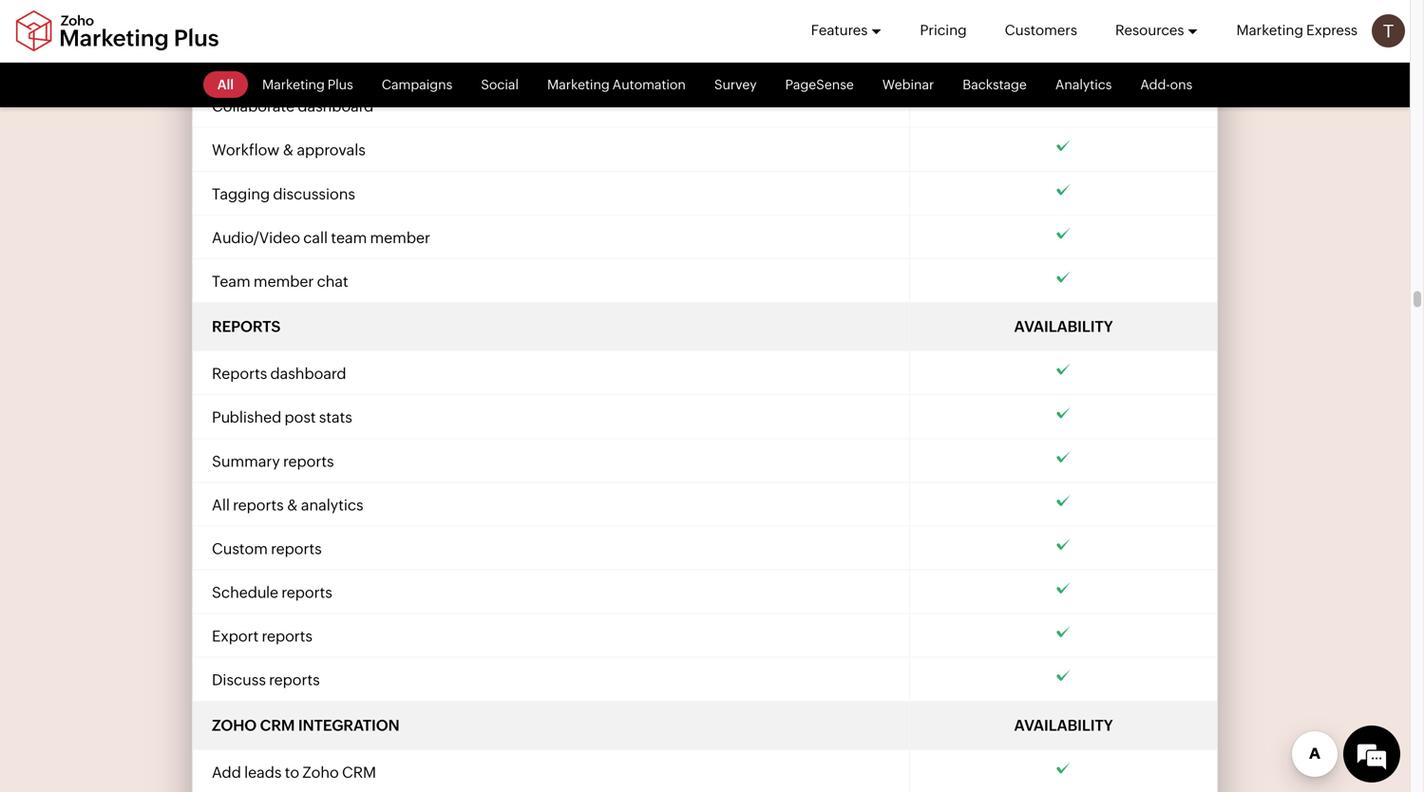 Task type: locate. For each thing, give the bounding box(es) containing it.
resources
[[1116, 22, 1185, 38]]

customers
[[1005, 22, 1078, 38]]

dashboard up post
[[270, 365, 346, 383]]

0 horizontal spatial member
[[254, 273, 314, 290]]

summary
[[212, 453, 280, 470]]

dashboard
[[298, 98, 374, 115], [270, 365, 346, 383]]

reports up custom reports
[[233, 496, 284, 514]]

schedule
[[212, 584, 279, 602]]

leads
[[244, 764, 282, 782]]

dashboard down marketing plus
[[298, 98, 374, 115]]

dashboard for reports dashboard
[[270, 365, 346, 383]]

zoho down discuss
[[212, 717, 257, 735]]

marketing express
[[1237, 22, 1358, 38]]

reports for discuss
[[269, 672, 320, 689]]

member right the team
[[370, 229, 431, 247]]

1 vertical spatial dashboard
[[270, 365, 346, 383]]

1 vertical spatial all
[[212, 496, 230, 514]]

1 horizontal spatial zoho
[[303, 764, 339, 782]]

availability
[[1015, 50, 1114, 68], [1015, 318, 1114, 336], [1015, 717, 1114, 735]]

reports down all reports & analytics
[[271, 540, 322, 558]]

member
[[370, 229, 431, 247], [254, 273, 314, 290]]

reports for all
[[233, 496, 284, 514]]

1 horizontal spatial member
[[370, 229, 431, 247]]

availability for crm
[[1015, 717, 1114, 735]]

export reports
[[212, 628, 313, 646]]

all up custom
[[212, 496, 230, 514]]

pricing link
[[920, 0, 967, 61]]

2 availability from the top
[[1015, 318, 1114, 336]]

approvals
[[297, 141, 366, 159]]

member left chat
[[254, 273, 314, 290]]

& right workflow
[[283, 141, 294, 159]]

3 availability from the top
[[1015, 717, 1114, 735]]

crm down integration
[[342, 764, 376, 782]]

crm down discuss reports on the left of page
[[260, 717, 295, 735]]

zoho marketingplus logo image
[[14, 10, 221, 52]]

customers link
[[1005, 0, 1078, 61]]

0 vertical spatial availability
[[1015, 50, 1114, 68]]

published post stats
[[212, 409, 352, 426]]

team
[[212, 50, 254, 68]]

all down the team at left top
[[217, 77, 234, 92]]

dashboard for collaborate dashboard
[[298, 98, 374, 115]]

collaboration
[[257, 50, 387, 68]]

1 horizontal spatial crm
[[342, 764, 376, 782]]

add-ons
[[1141, 77, 1193, 92]]

1 availability from the top
[[1015, 50, 1114, 68]]

terry turtle image
[[1373, 14, 1406, 48]]

zoho crm integration
[[212, 717, 400, 735]]

reports for summary
[[283, 453, 334, 470]]

published
[[212, 409, 282, 426]]

tagging
[[212, 185, 270, 203]]

zoho right the to
[[303, 764, 339, 782]]

audio/video call team member
[[212, 229, 431, 247]]

reports dashboard
[[212, 365, 346, 383]]

discussions
[[273, 185, 355, 203]]

all
[[217, 77, 234, 92], [212, 496, 230, 514]]

0 horizontal spatial zoho
[[212, 717, 257, 735]]

all for all reports & analytics
[[212, 496, 230, 514]]

zoho
[[212, 717, 257, 735], [303, 764, 339, 782]]

0 horizontal spatial crm
[[260, 717, 295, 735]]

reports down the schedule reports
[[262, 628, 313, 646]]

discuss reports
[[212, 672, 320, 689]]

crm
[[260, 717, 295, 735], [342, 764, 376, 782]]

reports down post
[[283, 453, 334, 470]]

all for all
[[217, 77, 234, 92]]

0 vertical spatial crm
[[260, 717, 295, 735]]

0 vertical spatial dashboard
[[298, 98, 374, 115]]

chat
[[317, 273, 348, 290]]

reports up zoho crm integration
[[269, 672, 320, 689]]

2 vertical spatial availability
[[1015, 717, 1114, 735]]

reports down custom reports
[[282, 584, 332, 602]]

webinar
[[883, 77, 935, 92]]

reports for schedule
[[282, 584, 332, 602]]

reports
[[283, 453, 334, 470], [233, 496, 284, 514], [271, 540, 322, 558], [282, 584, 332, 602], [262, 628, 313, 646], [269, 672, 320, 689]]

1 vertical spatial zoho
[[303, 764, 339, 782]]

team collaboration
[[212, 50, 387, 68]]

1 vertical spatial crm
[[342, 764, 376, 782]]

& left analytics
[[287, 496, 298, 514]]

custom reports
[[212, 540, 322, 558]]

1 vertical spatial availability
[[1015, 318, 1114, 336]]

export
[[212, 628, 259, 646]]

0 vertical spatial all
[[217, 77, 234, 92]]

&
[[283, 141, 294, 159], [287, 496, 298, 514]]

analytics
[[1056, 77, 1112, 92]]

reports for export
[[262, 628, 313, 646]]



Task type: vqa. For each thing, say whether or not it's contained in the screenshot.
Custom reports
yes



Task type: describe. For each thing, give the bounding box(es) containing it.
campaigns
[[382, 77, 453, 92]]

features link
[[811, 0, 882, 61]]

call
[[303, 229, 328, 247]]

summary reports
[[212, 453, 334, 470]]

social
[[481, 77, 519, 92]]

ons
[[1171, 77, 1193, 92]]

collaborate
[[212, 98, 295, 115]]

express
[[1307, 22, 1358, 38]]

to
[[285, 764, 299, 782]]

workflow
[[212, 141, 280, 159]]

post
[[285, 409, 316, 426]]

0 vertical spatial zoho
[[212, 717, 257, 735]]

1 vertical spatial &
[[287, 496, 298, 514]]

marketing
[[1237, 22, 1304, 38]]

pagesense
[[786, 77, 854, 92]]

stats
[[319, 409, 352, 426]]

add leads to zoho crm
[[212, 764, 376, 782]]

resources link
[[1116, 0, 1199, 61]]

reports
[[212, 365, 267, 383]]

add-
[[1141, 77, 1171, 92]]

collaborate dashboard
[[212, 98, 374, 115]]

marketing express link
[[1237, 0, 1358, 61]]

availability for collaboration
[[1015, 50, 1114, 68]]

1 vertical spatial member
[[254, 273, 314, 290]]

integration
[[298, 717, 400, 735]]

reports for custom
[[271, 540, 322, 558]]

pricing
[[920, 22, 967, 38]]

survey
[[715, 77, 757, 92]]

marketing automation
[[547, 77, 686, 92]]

features
[[811, 22, 868, 38]]

team
[[212, 273, 251, 290]]

workflow & approvals
[[212, 141, 366, 159]]

audio/video
[[212, 229, 300, 247]]

all reports & analytics
[[212, 496, 364, 514]]

backstage
[[963, 77, 1027, 92]]

team
[[331, 229, 367, 247]]

analytics
[[301, 496, 364, 514]]

discuss
[[212, 672, 266, 689]]

tagging discussions
[[212, 185, 355, 203]]

add
[[212, 764, 241, 782]]

custom
[[212, 540, 268, 558]]

0 vertical spatial &
[[283, 141, 294, 159]]

reports
[[212, 318, 281, 336]]

team member chat
[[212, 273, 348, 290]]

schedule reports
[[212, 584, 332, 602]]

marketing plus
[[262, 77, 353, 92]]

0 vertical spatial member
[[370, 229, 431, 247]]



